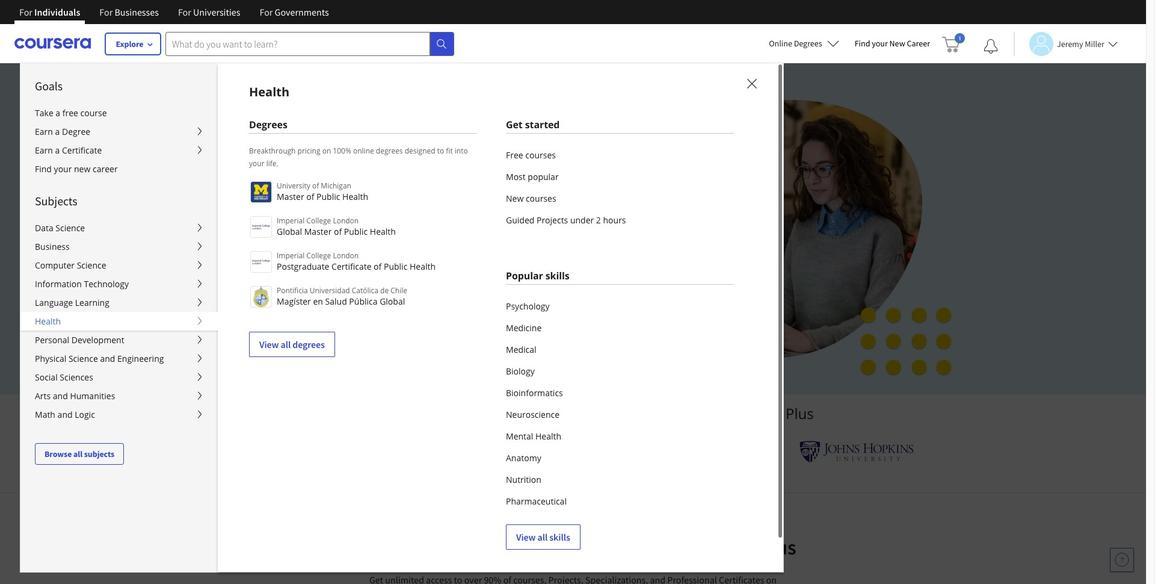 Task type: vqa. For each thing, say whether or not it's contained in the screenshot.


Task type: locate. For each thing, give the bounding box(es) containing it.
view for view all degrees
[[259, 338, 279, 350]]

science up information technology at the left
[[77, 259, 106, 271]]

degrees right online at top right
[[795, 38, 823, 49]]

0 vertical spatial day
[[274, 298, 290, 310]]

a left the free
[[56, 107, 60, 119]]

science
[[56, 222, 85, 234], [77, 259, 106, 271], [69, 353, 98, 364]]

all for subjects
[[73, 449, 83, 459]]

for
[[19, 6, 32, 18], [100, 6, 113, 18], [178, 6, 191, 18], [260, 6, 273, 18]]

on inside breakthrough pricing on 100% online degrees designed to fit into your life.
[[322, 146, 331, 156]]

london down the ready
[[333, 216, 359, 226]]

close image
[[744, 75, 760, 91], [744, 75, 760, 91], [744, 75, 760, 91]]

imperial up /month, cancel anytime
[[277, 250, 305, 261]]

for left the universities
[[178, 6, 191, 18]]

universities
[[193, 6, 241, 18]]

1 vertical spatial public
[[344, 226, 368, 237]]

access
[[288, 169, 328, 187]]

on
[[322, 146, 331, 156], [562, 169, 578, 187]]

job-
[[308, 190, 331, 208]]

earn inside popup button
[[35, 144, 53, 156]]

1 for from the left
[[19, 6, 32, 18]]

programs—all
[[434, 190, 522, 208]]

2 horizontal spatial with
[[688, 403, 717, 423]]

london inside imperial college london postgraduate certificate of public health
[[333, 250, 359, 261]]

0 vertical spatial london
[[333, 216, 359, 226]]

engineering
[[117, 353, 164, 364]]

projects,
[[224, 190, 277, 208]]

new down most
[[506, 193, 524, 204]]

0 horizontal spatial view
[[259, 338, 279, 350]]

of left the michigan
[[312, 181, 319, 191]]

business button
[[20, 237, 218, 256]]

michigan
[[321, 181, 352, 191]]

1 horizontal spatial free
[[506, 149, 524, 161]]

help center image
[[1116, 553, 1130, 567]]

in
[[581, 190, 593, 208], [407, 535, 424, 560]]

to up the ready
[[332, 169, 344, 187]]

find down earn a certificate
[[35, 163, 52, 175]]

of up de at the left of page
[[374, 261, 382, 272]]

1 college from the top
[[307, 216, 331, 226]]

1 vertical spatial all
[[73, 449, 83, 459]]

1 vertical spatial view
[[517, 531, 536, 543]]

public down access
[[317, 191, 340, 202]]

day left the money- at the left of the page
[[313, 326, 328, 337]]

science up the business
[[56, 222, 85, 234]]

fit
[[446, 146, 453, 156]]

courses for new courses
[[526, 193, 557, 204]]

online
[[770, 38, 793, 49]]

all down start 7-day free trial 'button'
[[281, 338, 291, 350]]

imperial college london postgraduate certificate of public health
[[277, 250, 436, 272]]

imperial inside imperial college london global master of public health
[[277, 216, 305, 226]]

0 horizontal spatial all
[[73, 449, 83, 459]]

1 vertical spatial free
[[292, 298, 310, 310]]

coursera plus image
[[224, 113, 407, 131]]

all right browse
[[73, 449, 83, 459]]

certificate
[[62, 144, 102, 156], [332, 261, 372, 272]]

view down pharmaceutical
[[517, 531, 536, 543]]

guided
[[506, 214, 535, 226]]

1 vertical spatial courses
[[526, 193, 557, 204]]

certificate up católica
[[332, 261, 372, 272]]

1 vertical spatial imperial
[[277, 250, 305, 261]]

a down 'earn a degree'
[[55, 144, 60, 156]]

biology link
[[506, 361, 735, 382]]

london down imperial college london global master of public health
[[333, 250, 359, 261]]

1 horizontal spatial degrees
[[795, 38, 823, 49]]

1 horizontal spatial all
[[281, 338, 291, 350]]

money-
[[330, 326, 362, 337]]

in up under on the top of the page
[[581, 190, 593, 208]]

a left degree
[[55, 126, 60, 137]]

0 horizontal spatial global
[[277, 226, 302, 237]]

your
[[873, 38, 889, 49], [249, 158, 265, 169], [54, 163, 72, 175], [224, 211, 252, 229], [428, 535, 468, 560]]

1 vertical spatial degrees
[[249, 118, 288, 131]]

0 vertical spatial to
[[438, 146, 444, 156]]

1 vertical spatial imperial college london logo image
[[250, 251, 272, 273]]

new inside new courses link
[[506, 193, 524, 204]]

online degrees
[[770, 38, 823, 49]]

all for degrees
[[281, 338, 291, 350]]

on right popular
[[562, 169, 578, 187]]

0 vertical spatial degrees
[[795, 38, 823, 49]]

0 horizontal spatial on
[[322, 146, 331, 156]]

0 vertical spatial master
[[277, 191, 304, 202]]

all down pharmaceutical
[[538, 531, 548, 543]]

2 earn from the top
[[35, 144, 53, 156]]

health inside imperial college london global master of public health
[[370, 226, 396, 237]]

0 horizontal spatial certificate
[[62, 144, 102, 156]]

and down development
[[100, 353, 115, 364]]

guided projects under 2 hours
[[506, 214, 626, 226]]

of inside imperial college london global master of public health
[[334, 226, 342, 237]]

earn inside dropdown button
[[35, 126, 53, 137]]

day down the pontificia
[[274, 298, 290, 310]]

1 imperial from the top
[[277, 216, 305, 226]]

0 vertical spatial global
[[277, 226, 302, 237]]

earn down 'earn a degree'
[[35, 144, 53, 156]]

pontificia universidad católica de chile logo image
[[250, 286, 272, 308]]

new left career
[[890, 38, 906, 49]]

0 vertical spatial view
[[259, 338, 279, 350]]

free down the pontificia
[[292, 298, 310, 310]]

health menu item
[[217, 0, 1156, 584]]

technology
[[84, 278, 129, 290]]

pontificia
[[277, 285, 308, 296]]

1 horizontal spatial certificate
[[332, 261, 372, 272]]

2 imperial from the top
[[277, 250, 305, 261]]

2 vertical spatial public
[[384, 261, 408, 272]]

0 vertical spatial imperial college london logo image
[[250, 216, 272, 238]]

global right pública at the bottom left
[[380, 296, 405, 307]]

college
[[307, 216, 331, 226], [307, 250, 331, 261]]

0 vertical spatial in
[[581, 190, 593, 208]]

2 college from the top
[[307, 250, 331, 261]]

college for master
[[307, 216, 331, 226]]

degrees up breakthrough
[[249, 118, 288, 131]]

2 vertical spatial science
[[69, 353, 98, 364]]

2
[[597, 214, 601, 226]]

college down job-
[[307, 216, 331, 226]]

1 vertical spatial global
[[380, 296, 405, 307]]

1 horizontal spatial day
[[313, 326, 328, 337]]

1 vertical spatial skills
[[550, 531, 571, 543]]

for businesses
[[100, 6, 159, 18]]

on inside unlimited access to 7,000+ world-class courses, hands-on projects, and job-ready certificate programs—all included in your subscription
[[562, 169, 578, 187]]

career
[[908, 38, 931, 49]]

0 horizontal spatial find
[[35, 163, 52, 175]]

nutrition
[[506, 474, 542, 485]]

1 horizontal spatial to
[[438, 146, 444, 156]]

1 vertical spatial to
[[332, 169, 344, 187]]

global up "postgraduate"
[[277, 226, 302, 237]]

to inside breakthrough pricing on 100% online degrees designed to fit into your life.
[[438, 146, 444, 156]]

1 vertical spatial find
[[35, 163, 52, 175]]

list
[[506, 144, 735, 231]]

0 vertical spatial all
[[281, 338, 291, 350]]

with up view all degrees
[[279, 326, 298, 337]]

2 horizontal spatial all
[[538, 531, 548, 543]]

0 vertical spatial imperial
[[277, 216, 305, 226]]

your inside breakthrough pricing on 100% online degrees designed to fit into your life.
[[249, 158, 265, 169]]

physical science and engineering button
[[20, 349, 218, 368]]

2 vertical spatial all
[[538, 531, 548, 543]]

degrees
[[376, 146, 403, 156], [293, 338, 325, 350]]

0 vertical spatial science
[[56, 222, 85, 234]]

johns hopkins university image
[[800, 441, 914, 463]]

0 horizontal spatial with
[[279, 326, 298, 337]]

with right companies
[[688, 403, 717, 423]]

1 vertical spatial master
[[304, 226, 332, 237]]

1 horizontal spatial degrees
[[376, 146, 403, 156]]

computer
[[35, 259, 75, 271]]

language
[[35, 297, 73, 308]]

companies
[[611, 403, 685, 423]]

imperial inside imperial college london postgraduate certificate of public health
[[277, 250, 305, 261]]

100%
[[333, 146, 352, 156]]

university of michigan master of public health
[[277, 181, 369, 202]]

public up imperial college london postgraduate certificate of public health
[[344, 226, 368, 237]]

0 horizontal spatial in
[[407, 535, 424, 560]]

and inside unlimited access to 7,000+ world-class courses, hands-on projects, and job-ready certificate programs—all included in your subscription
[[281, 190, 304, 208]]

with right goals
[[634, 535, 673, 560]]

goals
[[584, 535, 630, 560]]

1 vertical spatial earn
[[35, 144, 53, 156]]

for for businesses
[[100, 6, 113, 18]]

humanities
[[70, 390, 115, 402]]

1 horizontal spatial public
[[344, 226, 368, 237]]

1 horizontal spatial new
[[890, 38, 906, 49]]

all inside button
[[73, 449, 83, 459]]

1 vertical spatial a
[[55, 126, 60, 137]]

leading
[[448, 403, 497, 423]]

1 horizontal spatial global
[[380, 296, 405, 307]]

view all degrees list
[[249, 180, 477, 357]]

0 vertical spatial free
[[506, 149, 524, 161]]

2 for from the left
[[100, 6, 113, 18]]

degrees
[[795, 38, 823, 49], [249, 118, 288, 131]]

all
[[281, 338, 291, 350], [73, 449, 83, 459], [538, 531, 548, 543]]

find for find your new career
[[855, 38, 871, 49]]

personal
[[35, 334, 69, 346]]

to inside unlimited access to 7,000+ world-class courses, hands-on projects, and job-ready certificate programs—all included in your subscription
[[332, 169, 344, 187]]

1 vertical spatial certificate
[[332, 261, 372, 272]]

free up most
[[506, 149, 524, 161]]

arts and humanities button
[[20, 387, 218, 405]]

0 vertical spatial courses
[[526, 149, 556, 161]]

world-
[[392, 169, 432, 187]]

popular skills
[[506, 269, 570, 282]]

college inside imperial college london postgraduate certificate of public health
[[307, 250, 331, 261]]

None search field
[[166, 32, 455, 56]]

list containing free courses
[[506, 144, 735, 231]]

salud
[[325, 296, 347, 307]]

for left governments
[[260, 6, 273, 18]]

imperial for global
[[277, 216, 305, 226]]

0 horizontal spatial to
[[332, 169, 344, 187]]

breakthrough pricing on 100% online degrees designed to fit into your life.
[[249, 146, 468, 169]]

to
[[438, 146, 444, 156], [332, 169, 344, 187]]

for left individuals
[[19, 6, 32, 18]]

arts
[[35, 390, 51, 402]]

0 horizontal spatial degrees
[[293, 338, 325, 350]]

3 for from the left
[[178, 6, 191, 18]]

close image
[[744, 75, 760, 91], [744, 75, 760, 91], [745, 76, 760, 92]]

1 horizontal spatial on
[[562, 169, 578, 187]]

day inside start 7-day free trial 'button'
[[274, 298, 290, 310]]

breakthrough
[[249, 146, 296, 156]]

courses down the hands-
[[526, 193, 557, 204]]

certificate up new
[[62, 144, 102, 156]]

your inside find your new career link
[[873, 38, 889, 49]]

health inside view all skills list
[[536, 430, 562, 442]]

health inside imperial college london postgraduate certificate of public health
[[410, 261, 436, 272]]

data science
[[35, 222, 85, 234]]

/month,
[[239, 270, 273, 281]]

skills inside view all skills link
[[550, 531, 571, 543]]

2 horizontal spatial public
[[384, 261, 408, 272]]

courses up popular
[[526, 149, 556, 161]]

degrees down 14-
[[293, 338, 325, 350]]

degrees right online
[[376, 146, 403, 156]]

0 horizontal spatial day
[[274, 298, 290, 310]]

public for certificate
[[384, 261, 408, 272]]

0 vertical spatial public
[[317, 191, 340, 202]]

1 vertical spatial degrees
[[293, 338, 325, 350]]

for individuals
[[19, 6, 80, 18]]

college up anytime
[[307, 250, 331, 261]]

science down personal development at left
[[69, 353, 98, 364]]

1 vertical spatial london
[[333, 250, 359, 261]]

2 vertical spatial with
[[634, 535, 673, 560]]

1 courses from the top
[[526, 149, 556, 161]]

science inside dropdown button
[[56, 222, 85, 234]]

take
[[35, 107, 53, 119]]

0 vertical spatial skills
[[546, 269, 570, 282]]

1 horizontal spatial view
[[517, 531, 536, 543]]

under
[[571, 214, 594, 226]]

1 horizontal spatial find
[[855, 38, 871, 49]]

master up subscription
[[277, 191, 304, 202]]

0 vertical spatial on
[[322, 146, 331, 156]]

university
[[277, 181, 311, 191]]

ready
[[331, 190, 366, 208]]

degree
[[62, 126, 90, 137]]

pontificia universidad católica de chile magíster en salud pública global
[[277, 285, 408, 307]]

of down the ready
[[334, 226, 342, 237]]

1 earn from the top
[[35, 126, 53, 137]]

en
[[313, 296, 323, 307]]

1 horizontal spatial in
[[581, 190, 593, 208]]

master inside university of michigan master of public health
[[277, 191, 304, 202]]

2 vertical spatial a
[[55, 144, 60, 156]]

1 imperial college london logo image from the top
[[250, 216, 272, 238]]

for universities
[[178, 6, 241, 18]]

all for skills
[[538, 531, 548, 543]]

0 vertical spatial coursera
[[721, 403, 783, 423]]

skills down pharmaceutical
[[550, 531, 571, 543]]

shopping cart: 1 item image
[[943, 33, 966, 52]]

0 vertical spatial new
[[890, 38, 906, 49]]

4 for from the left
[[260, 6, 273, 18]]

0 horizontal spatial new
[[506, 193, 524, 204]]

college inside imperial college london global master of public health
[[307, 216, 331, 226]]

your inside unlimited access to 7,000+ world-class courses, hands-on projects, and job-ready certificate programs—all included in your subscription
[[224, 211, 252, 229]]

chile
[[391, 285, 408, 296]]

psychology
[[506, 300, 550, 312]]

a for free
[[56, 107, 60, 119]]

1 vertical spatial in
[[407, 535, 424, 560]]

public up chile
[[384, 261, 408, 272]]

for left the businesses
[[100, 6, 113, 18]]

in right invest
[[407, 535, 424, 560]]

london inside imperial college london global master of public health
[[333, 216, 359, 226]]

2 courses from the top
[[526, 193, 557, 204]]

life.
[[267, 158, 279, 169]]

earn down take
[[35, 126, 53, 137]]

unlimited
[[224, 169, 285, 187]]

london
[[333, 216, 359, 226], [333, 250, 359, 261]]

public inside imperial college london postgraduate certificate of public health
[[384, 261, 408, 272]]

find inside explore menu element
[[35, 163, 52, 175]]

imperial college london logo image down projects,
[[250, 216, 272, 238]]

earn for earn a certificate
[[35, 144, 53, 156]]

0 vertical spatial certificate
[[62, 144, 102, 156]]

skills right the popular
[[546, 269, 570, 282]]

your inside find your new career link
[[54, 163, 72, 175]]

a inside popup button
[[55, 144, 60, 156]]

coursera
[[721, 403, 783, 423], [677, 535, 755, 560]]

1 london from the top
[[333, 216, 359, 226]]

imperial down university
[[277, 216, 305, 226]]

0 vertical spatial find
[[855, 38, 871, 49]]

a inside 'link'
[[56, 107, 60, 119]]

most popular
[[506, 171, 559, 182]]

2 imperial college london logo image from the top
[[250, 251, 272, 273]]

subjects
[[84, 449, 114, 459]]

1 vertical spatial new
[[506, 193, 524, 204]]

imperial college london logo image left cancel
[[250, 251, 272, 273]]

governments
[[275, 6, 329, 18]]

1 vertical spatial college
[[307, 250, 331, 261]]

subscription
[[256, 211, 332, 229]]

a
[[56, 107, 60, 119], [55, 126, 60, 137], [55, 144, 60, 156]]

for for individuals
[[19, 6, 32, 18]]

postgraduate
[[277, 261, 330, 272]]

on left 100%
[[322, 146, 331, 156]]

earn a degree button
[[20, 122, 218, 141]]

view down /year
[[259, 338, 279, 350]]

0 vertical spatial earn
[[35, 126, 53, 137]]

0 vertical spatial degrees
[[376, 146, 403, 156]]

and up mental health link
[[582, 403, 607, 423]]

miller
[[1086, 38, 1105, 49]]

explore button
[[105, 33, 161, 55]]

2 london from the top
[[333, 250, 359, 261]]

guided projects under 2 hours link
[[506, 210, 735, 231]]

and up subscription
[[281, 190, 304, 208]]

health button
[[20, 312, 218, 331]]

0 horizontal spatial free
[[292, 298, 310, 310]]

banner navigation
[[10, 0, 339, 33]]

master down job-
[[304, 226, 332, 237]]

a inside dropdown button
[[55, 126, 60, 137]]

1 vertical spatial on
[[562, 169, 578, 187]]

public inside imperial college london global master of public health
[[344, 226, 368, 237]]

find left career
[[855, 38, 871, 49]]

day
[[274, 298, 290, 310], [313, 326, 328, 337]]

coursera image
[[14, 34, 91, 53]]

0 vertical spatial a
[[56, 107, 60, 119]]

0 horizontal spatial degrees
[[249, 118, 288, 131]]

0 horizontal spatial public
[[317, 191, 340, 202]]

public for master
[[344, 226, 368, 237]]

for for governments
[[260, 6, 273, 18]]

0 vertical spatial college
[[307, 216, 331, 226]]

class
[[432, 169, 461, 187]]

1 vertical spatial science
[[77, 259, 106, 271]]

to left fit
[[438, 146, 444, 156]]

imperial college london logo image
[[250, 216, 272, 238], [250, 251, 272, 273]]

1 vertical spatial with
[[688, 403, 717, 423]]



Task type: describe. For each thing, give the bounding box(es) containing it.
google image
[[460, 441, 525, 463]]

global inside pontificia universidad católica de chile magíster en salud pública global
[[380, 296, 405, 307]]

take a free course link
[[20, 104, 218, 122]]

view all skills list
[[506, 296, 735, 550]]

courses for free courses
[[526, 149, 556, 161]]

get
[[506, 118, 523, 131]]

medical link
[[506, 339, 735, 361]]

certificate inside imperial college london postgraduate certificate of public health
[[332, 261, 372, 272]]

earn for earn a degree
[[35, 126, 53, 137]]

medicine
[[506, 322, 542, 334]]

jeremy miller
[[1058, 38, 1105, 49]]

What do you want to learn? text field
[[166, 32, 430, 56]]

explore menu element
[[20, 63, 218, 465]]

data
[[35, 222, 53, 234]]

anytime
[[304, 270, 339, 281]]

health inside dropdown button
[[35, 315, 61, 327]]

get started
[[506, 118, 560, 131]]

back
[[362, 326, 382, 337]]

find for find your new career
[[35, 163, 52, 175]]

health inside university of michigan master of public health
[[343, 191, 369, 202]]

public inside university of michigan master of public health
[[317, 191, 340, 202]]

social sciences
[[35, 371, 93, 383]]

courses,
[[465, 169, 516, 187]]

new courses link
[[506, 188, 735, 210]]

/year
[[255, 326, 277, 337]]

degrees inside health menu item
[[249, 118, 288, 131]]

for governments
[[260, 6, 329, 18]]

computer science
[[35, 259, 106, 271]]

for for universities
[[178, 6, 191, 18]]

math and logic button
[[20, 405, 218, 424]]

7,000+
[[348, 169, 389, 187]]

browse all subjects button
[[35, 443, 124, 465]]

career
[[93, 163, 118, 175]]

and left logic
[[58, 409, 73, 420]]

0 vertical spatial with
[[279, 326, 298, 337]]

businesses
[[115, 6, 159, 18]]

free courses link
[[506, 144, 735, 166]]

mental
[[506, 430, 534, 442]]

global inside imperial college london global master of public health
[[277, 226, 302, 237]]

college for certificate
[[307, 250, 331, 261]]

1 vertical spatial plus
[[759, 535, 797, 560]]

1 vertical spatial coursera
[[677, 535, 755, 560]]

pública
[[349, 296, 378, 307]]

health group
[[20, 0, 1156, 584]]

science for physical
[[69, 353, 98, 364]]

degrees inside list
[[293, 338, 325, 350]]

view for view all skills
[[517, 531, 536, 543]]

invest in your professional goals with coursera plus
[[350, 535, 797, 560]]

new inside find your new career link
[[890, 38, 906, 49]]

view all degrees
[[259, 338, 325, 350]]

physical
[[35, 353, 66, 364]]

computer science button
[[20, 256, 218, 275]]

start 7-day free trial button
[[224, 289, 350, 318]]

free inside health menu item
[[506, 149, 524, 161]]

started
[[525, 118, 560, 131]]

degrees inside breakthrough pricing on 100% online degrees designed to fit into your life.
[[376, 146, 403, 156]]

imperial college london logo image for global master of public health
[[250, 216, 272, 238]]

show notifications image
[[984, 39, 999, 54]]

professional
[[472, 535, 580, 560]]

and right arts
[[53, 390, 68, 402]]

start 7-day free trial
[[244, 298, 331, 310]]

/month, cancel anytime
[[239, 270, 339, 281]]

earn a certificate button
[[20, 141, 218, 160]]

hands-
[[519, 169, 562, 187]]

business
[[35, 241, 70, 252]]

mental health link
[[506, 426, 735, 447]]

1 vertical spatial day
[[313, 326, 328, 337]]

in inside unlimited access to 7,000+ world-class courses, hands-on projects, and job-ready certificate programs—all included in your subscription
[[581, 190, 593, 208]]

science for data
[[56, 222, 85, 234]]

find your new career link
[[849, 36, 937, 51]]

0 vertical spatial plus
[[786, 403, 814, 423]]

hours
[[604, 214, 626, 226]]

information technology
[[35, 278, 129, 290]]

a for certificate
[[55, 144, 60, 156]]

most
[[506, 171, 526, 182]]

london for master
[[333, 216, 359, 226]]

certificate inside popup button
[[62, 144, 102, 156]]

pharmaceutical
[[506, 495, 567, 507]]

social sciences button
[[20, 368, 218, 387]]

find your new career
[[35, 163, 118, 175]]

information technology button
[[20, 275, 218, 293]]

degrees inside popup button
[[795, 38, 823, 49]]

magíster
[[277, 296, 311, 307]]

language learning
[[35, 297, 110, 308]]

universities
[[501, 403, 578, 423]]

free
[[62, 107, 78, 119]]

guarantee
[[384, 326, 427, 337]]

into
[[455, 146, 468, 156]]

imperial for postgraduate
[[277, 250, 305, 261]]

most popular link
[[506, 166, 735, 188]]

imperial college london logo image for postgraduate certificate of public health
[[250, 251, 272, 273]]

jeremy
[[1058, 38, 1084, 49]]

individuals
[[34, 6, 80, 18]]

london for certificate
[[333, 250, 359, 261]]

mental health
[[506, 430, 562, 442]]

science for computer
[[77, 259, 106, 271]]

learning
[[75, 297, 110, 308]]

biology
[[506, 365, 535, 377]]

master inside imperial college london global master of public health
[[304, 226, 332, 237]]

math
[[35, 409, 55, 420]]

new
[[74, 163, 91, 175]]

included
[[525, 190, 578, 208]]

of down access
[[307, 191, 315, 202]]

view all degrees link
[[249, 332, 335, 357]]

a for degree
[[55, 126, 60, 137]]

of inside imperial college london postgraduate certificate of public health
[[374, 261, 382, 272]]

designed
[[405, 146, 436, 156]]

free inside 'button'
[[292, 298, 310, 310]]

university of michigan logo image
[[250, 181, 272, 203]]

1 horizontal spatial with
[[634, 535, 673, 560]]

logic
[[75, 409, 95, 420]]

online
[[353, 146, 374, 156]]

neuroscience link
[[506, 404, 735, 426]]

certificate
[[370, 190, 431, 208]]

nutrition link
[[506, 469, 735, 491]]

personal development
[[35, 334, 124, 346]]

earn a certificate
[[35, 144, 102, 156]]

medicine link
[[506, 317, 735, 339]]

arts and humanities
[[35, 390, 115, 402]]

invest
[[350, 535, 403, 560]]

imperial college london global master of public health
[[277, 216, 396, 237]]

online degrees button
[[760, 30, 849, 57]]

earn a degree
[[35, 126, 90, 137]]



